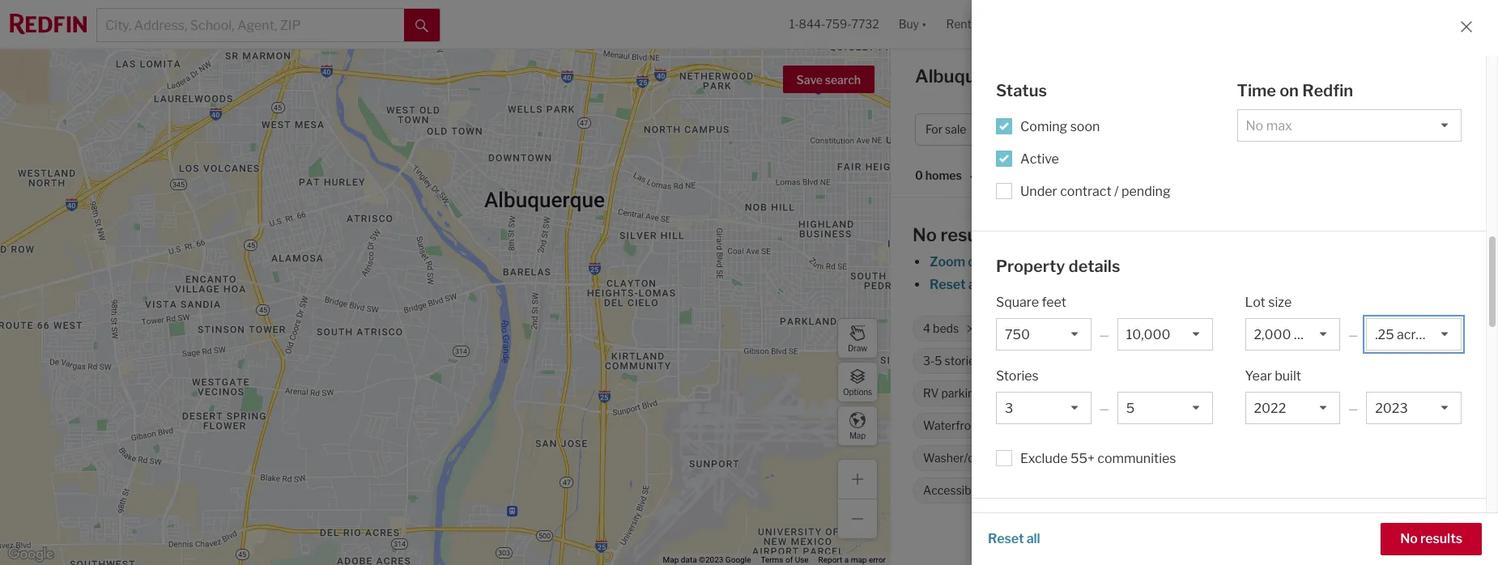 Task type: describe. For each thing, give the bounding box(es) containing it.
pets allowed
[[1221, 419, 1288, 433]]

save search button
[[783, 66, 875, 93]]

remove pets allowed image
[[1296, 421, 1306, 431]]

home
[[983, 484, 1014, 498]]

spots
[[1116, 484, 1145, 498]]

see
[[1252, 277, 1274, 292]]

home for home features
[[996, 524, 1042, 544]]

to
[[1237, 277, 1249, 292]]

below
[[1197, 277, 1234, 292]]

recommended
[[1011, 169, 1093, 183]]

details
[[1069, 256, 1121, 276]]

for
[[926, 123, 943, 136]]

remove have view image
[[1186, 421, 1195, 431]]

submit search image
[[416, 19, 429, 32]]

lot
[[1353, 322, 1366, 336]]

map for map data ©2023 google
[[663, 556, 679, 565]]

remove 4 bd / 4+ ba image
[[1266, 125, 1276, 134]]

home type
[[1090, 123, 1148, 136]]

remove guest house image
[[1157, 454, 1167, 463]]

square
[[996, 295, 1039, 310]]

remove air conditioning image
[[1118, 389, 1127, 399]]

washer/dryer hookup
[[923, 452, 1039, 465]]

pending
[[1122, 183, 1171, 199]]

communities
[[1098, 451, 1177, 467]]

2 filters from the left
[[1160, 277, 1195, 292]]

1 vertical spatial 4+
[[1002, 322, 1016, 336]]

5+
[[1057, 484, 1071, 498]]

home for home type
[[1090, 123, 1122, 136]]

accessible
[[923, 484, 981, 498]]

insights
[[1343, 70, 1392, 86]]

lot
[[1245, 295, 1266, 310]]

— for square feet
[[1100, 328, 1110, 342]]

0 homes • sort recommended
[[915, 169, 1093, 184]]

sort
[[982, 169, 1006, 183]]

of inside zoom out reset all filters or remove one of your filters below to see more homes
[[1114, 277, 1127, 292]]

exclude
[[1021, 451, 1068, 467]]

1 filters from the left
[[985, 277, 1021, 292]]

ft.
[[1176, 322, 1187, 336]]

reset all
[[988, 531, 1041, 547]]

0 vertical spatial no
[[913, 224, 937, 245]]

bd
[[1206, 123, 1220, 136]]

washer/dryer
[[923, 452, 996, 465]]

results inside button
[[1421, 531, 1463, 547]]

feet
[[1042, 295, 1067, 310]]

map
[[851, 556, 867, 565]]

2,000
[[1232, 322, 1265, 336]]

built
[[1275, 369, 1302, 384]]

year built
[[1245, 369, 1302, 384]]

for
[[1131, 66, 1155, 87]]

no inside button
[[1401, 531, 1418, 547]]

search
[[825, 73, 861, 87]]

4 for 4 beds
[[923, 322, 931, 336]]

stories
[[945, 354, 981, 368]]

for sale
[[926, 123, 967, 136]]

terms of use
[[761, 556, 809, 565]]

remove waterfront image
[[991, 421, 1001, 431]]

have view
[[1124, 419, 1178, 433]]

recommended button
[[1008, 168, 1106, 184]]

5+ parking spots
[[1057, 484, 1145, 498]]

a
[[845, 556, 849, 565]]

map region
[[0, 0, 936, 565]]

750-10,000 sq. ft.
[[1091, 322, 1187, 336]]

rv parking
[[923, 387, 982, 400]]

one
[[1089, 277, 1112, 292]]

coming soon
[[1021, 119, 1100, 134]]

map data ©2023 google
[[663, 556, 751, 565]]

7732
[[852, 17, 879, 31]]

lot size
[[1245, 295, 1292, 310]]

all inside button
[[1027, 531, 1041, 547]]

remove basement image
[[1088, 421, 1098, 431]]

time on redfin
[[1237, 81, 1354, 100]]

for sale button
[[915, 113, 998, 146]]

2 sq. from the left
[[1267, 322, 1282, 336]]

size
[[1269, 295, 1292, 310]]

remove 4 beds image
[[966, 324, 976, 334]]

remove 2,000 sq. ft.-0.25 acre lot image
[[1377, 324, 1387, 334]]

0
[[915, 169, 923, 183]]

3-5 stories
[[923, 354, 981, 368]]

4+ inside button
[[1229, 123, 1243, 136]]

•
[[970, 170, 974, 184]]

property
[[996, 256, 1066, 276]]

4+ baths
[[1002, 322, 1048, 336]]

fireplace
[[1153, 387, 1202, 400]]

reset all button
[[988, 523, 1041, 556]]

750-
[[1091, 322, 1118, 336]]

map button
[[838, 406, 878, 446]]

property details
[[996, 256, 1121, 276]]

more
[[1277, 277, 1308, 292]]

0 horizontal spatial of
[[786, 556, 793, 565]]

4 bd / 4+ ba button
[[1186, 113, 1288, 146]]

no results inside button
[[1401, 531, 1463, 547]]

draw button
[[838, 318, 878, 359]]

parking for 5+
[[1073, 484, 1113, 498]]

your
[[1130, 277, 1157, 292]]

error
[[869, 556, 886, 565]]

remove community pool image
[[1364, 356, 1374, 366]]

all inside zoom out reset all filters or remove one of your filters below to see more homes
[[969, 277, 982, 292]]

have
[[1124, 419, 1151, 433]]

zoom out reset all filters or remove one of your filters below to see more homes
[[930, 254, 1352, 292]]

primary bedroom on main
[[1245, 387, 1382, 400]]

square feet
[[996, 295, 1067, 310]]

breadcrumbs element
[[907, 536, 1482, 561]]

features
[[1046, 524, 1111, 544]]

acre
[[1327, 322, 1350, 336]]

exclude 55+ communities
[[1021, 451, 1177, 467]]

/ for 4+
[[1222, 123, 1226, 136]]



Task type: vqa. For each thing, say whether or not it's contained in the screenshot.
Listed
no



Task type: locate. For each thing, give the bounding box(es) containing it.
parking for rv
[[942, 387, 982, 400]]

0 horizontal spatial reset
[[930, 277, 966, 292]]

0 horizontal spatial no
[[913, 224, 937, 245]]

4+ left the baths
[[1002, 322, 1016, 336]]

map inside 'map' button
[[850, 431, 866, 440]]

4 inside 4 bd / 4+ ba button
[[1196, 123, 1204, 136]]

1 vertical spatial no results
[[1401, 531, 1463, 547]]

1 horizontal spatial no
[[1401, 531, 1418, 547]]

ft.-
[[1285, 322, 1300, 336]]

reset
[[930, 277, 966, 292], [988, 531, 1024, 547]]

1 horizontal spatial results
[[1421, 531, 1463, 547]]

remove primary bedroom on main image
[[1391, 389, 1401, 399]]

0 horizontal spatial filters
[[985, 277, 1021, 292]]

1 horizontal spatial on
[[1340, 387, 1354, 400]]

accessible home
[[923, 484, 1014, 498]]

0 vertical spatial /
[[1222, 123, 1226, 136]]

homes
[[1067, 66, 1127, 87]]

homes inside the 0 homes • sort recommended
[[926, 169, 962, 183]]

google
[[726, 556, 751, 565]]

1 vertical spatial results
[[1421, 531, 1463, 547]]

0 vertical spatial all
[[969, 277, 982, 292]]

1 horizontal spatial /
[[1222, 123, 1226, 136]]

0 horizontal spatial 4
[[923, 322, 931, 336]]

sale
[[1159, 66, 1196, 87]]

0 vertical spatial homes
[[926, 169, 962, 183]]

1 vertical spatial parking
[[1073, 484, 1113, 498]]

0 horizontal spatial homes
[[926, 169, 962, 183]]

4+
[[1229, 123, 1243, 136], [1002, 322, 1016, 336]]

remove washer/dryer hookup image
[[1048, 454, 1058, 463]]

0 vertical spatial reset
[[930, 277, 966, 292]]

1 horizontal spatial homes
[[1311, 277, 1352, 292]]

stories
[[996, 369, 1039, 384]]

on right time
[[1280, 81, 1299, 100]]

report a map error link
[[819, 556, 886, 565]]

0 vertical spatial no results
[[913, 224, 1000, 245]]

1 horizontal spatial sq.
[[1267, 322, 1282, 336]]

time
[[1237, 81, 1277, 100]]

reset inside zoom out reset all filters or remove one of your filters below to see more homes
[[930, 277, 966, 292]]

home inside button
[[1090, 123, 1122, 136]]

view
[[1153, 419, 1178, 433]]

/ left pending
[[1115, 183, 1119, 199]]

list box
[[1237, 109, 1462, 141], [996, 318, 1092, 351], [1118, 318, 1213, 351], [1245, 318, 1341, 351], [1367, 318, 1462, 351], [996, 392, 1092, 424], [1118, 392, 1213, 424], [1245, 392, 1341, 424], [1367, 392, 1462, 424]]

— left remove 2,000 sq. ft.-0.25 acre lot icon
[[1349, 328, 1359, 342]]

sq. left ft.- at the bottom of the page
[[1267, 322, 1282, 336]]

waterfront
[[923, 419, 982, 433]]

/ right bd
[[1222, 123, 1226, 136]]

all down the out
[[969, 277, 982, 292]]

remove fireplace image
[[1210, 389, 1219, 399]]

all left features
[[1027, 531, 1041, 547]]

parking right rv at the right bottom of the page
[[942, 387, 982, 400]]

on left main
[[1340, 387, 1354, 400]]

remove rv parking image
[[990, 389, 999, 399]]

0 vertical spatial home
[[1090, 123, 1122, 136]]

main
[[1356, 387, 1382, 400]]

report
[[819, 556, 843, 565]]

reset inside button
[[988, 531, 1024, 547]]

1 vertical spatial 4
[[923, 322, 931, 336]]

1 horizontal spatial parking
[[1073, 484, 1113, 498]]

844-
[[799, 17, 826, 31]]

1 vertical spatial /
[[1115, 183, 1119, 199]]

no results button
[[1381, 523, 1482, 556]]

no results
[[913, 224, 1000, 245], [1401, 531, 1463, 547]]

1 horizontal spatial filters
[[1160, 277, 1195, 292]]

under
[[1021, 183, 1058, 199]]

City, Address, School, Agent, ZIP search field
[[97, 9, 404, 41]]

0 horizontal spatial /
[[1115, 183, 1119, 199]]

0 horizontal spatial home
[[996, 524, 1042, 544]]

4 beds
[[923, 322, 959, 336]]

1 horizontal spatial 4+
[[1229, 123, 1243, 136]]

1 horizontal spatial map
[[850, 431, 866, 440]]

market insights link
[[1296, 53, 1392, 88]]

0 horizontal spatial all
[[969, 277, 982, 292]]

— left 10,000
[[1100, 328, 1110, 342]]

5
[[935, 354, 943, 368]]

1 vertical spatial home
[[996, 524, 1042, 544]]

1 vertical spatial all
[[1027, 531, 1041, 547]]

terms
[[761, 556, 784, 565]]

of left use
[[786, 556, 793, 565]]

sq. left ft.
[[1159, 322, 1174, 336]]

soon
[[1071, 119, 1100, 134]]

4 bd / 4+ ba
[[1196, 123, 1258, 136]]

options
[[843, 387, 872, 397]]

1 vertical spatial map
[[663, 556, 679, 565]]

zoom out button
[[929, 254, 990, 270]]

contract
[[1060, 183, 1112, 199]]

reset all filters button
[[929, 277, 1022, 292]]

report a map error
[[819, 556, 886, 565]]

0 horizontal spatial no results
[[913, 224, 1000, 245]]

homes
[[926, 169, 962, 183], [1311, 277, 1352, 292]]

0 horizontal spatial sq.
[[1159, 322, 1174, 336]]

bedroom
[[1290, 387, 1338, 400]]

homes right more
[[1311, 277, 1352, 292]]

remove
[[1040, 277, 1086, 292]]

1 horizontal spatial of
[[1114, 277, 1127, 292]]

guest house
[[1083, 452, 1150, 465]]

basement
[[1026, 419, 1081, 433]]

pets
[[1221, 419, 1245, 433]]

out
[[968, 254, 989, 270]]

google image
[[4, 544, 58, 565]]

use
[[795, 556, 809, 565]]

map down options
[[850, 431, 866, 440]]

home type button
[[1079, 113, 1179, 146]]

status
[[996, 81, 1047, 100]]

home left the type
[[1090, 123, 1122, 136]]

home features
[[996, 524, 1111, 544]]

homes right 0 on the right top of the page
[[926, 169, 962, 183]]

1 vertical spatial no
[[1401, 531, 1418, 547]]

0 vertical spatial on
[[1280, 81, 1299, 100]]

1 horizontal spatial 4
[[1196, 123, 1204, 136]]

— for stories
[[1100, 402, 1110, 416]]

— for year built
[[1349, 402, 1359, 416]]

0 vertical spatial of
[[1114, 277, 1127, 292]]

0 horizontal spatial results
[[941, 224, 1000, 245]]

baths
[[1018, 322, 1048, 336]]

homes inside zoom out reset all filters or remove one of your filters below to see more homes
[[1311, 277, 1352, 292]]

hookup
[[999, 452, 1039, 465]]

of
[[1114, 277, 1127, 292], [786, 556, 793, 565]]

price
[[1015, 123, 1042, 136]]

— down main
[[1349, 402, 1359, 416]]

remove 750-10,000 sq. ft. image
[[1197, 324, 1206, 334]]

map left data
[[663, 556, 679, 565]]

guest
[[1083, 452, 1115, 465]]

3-
[[923, 354, 935, 368]]

1 horizontal spatial all
[[1027, 531, 1041, 547]]

0 vertical spatial results
[[941, 224, 1000, 245]]

4 left beds
[[923, 322, 931, 336]]

primary
[[1245, 387, 1287, 400]]

0 vertical spatial 4+
[[1229, 123, 1243, 136]]

/ inside button
[[1222, 123, 1226, 136]]

or
[[1025, 277, 1037, 292]]

0 horizontal spatial 4+
[[1002, 322, 1016, 336]]

1 horizontal spatial home
[[1090, 123, 1122, 136]]

0.25
[[1300, 322, 1325, 336]]

all
[[969, 277, 982, 292], [1027, 531, 1041, 547]]

reset down zoom
[[930, 277, 966, 292]]

0 horizontal spatial map
[[663, 556, 679, 565]]

parking right "5+"
[[1073, 484, 1113, 498]]

filters right your
[[1160, 277, 1195, 292]]

0 horizontal spatial parking
[[942, 387, 982, 400]]

1 horizontal spatial no results
[[1401, 531, 1463, 547]]

0 vertical spatial 4
[[1196, 123, 1204, 136]]

1-
[[790, 17, 799, 31]]

1 vertical spatial reset
[[988, 531, 1024, 547]]

of right one
[[1114, 277, 1127, 292]]

/ for pending
[[1115, 183, 1119, 199]]

1 sq. from the left
[[1159, 322, 1174, 336]]

1 vertical spatial homes
[[1311, 277, 1352, 292]]

—
[[1100, 328, 1110, 342], [1349, 328, 1359, 342], [1100, 402, 1110, 416], [1349, 402, 1359, 416]]

home down home
[[996, 524, 1042, 544]]

albuquerque,
[[915, 66, 1029, 87]]

0 horizontal spatial on
[[1280, 81, 1299, 100]]

filters up 'square'
[[985, 277, 1021, 292]]

ba
[[1245, 123, 1258, 136]]

0 vertical spatial map
[[850, 431, 866, 440]]

type
[[1124, 123, 1148, 136]]

1 vertical spatial on
[[1340, 387, 1354, 400]]

market
[[1296, 70, 1341, 86]]

terms of use link
[[761, 556, 809, 565]]

1 vertical spatial of
[[786, 556, 793, 565]]

— for lot size
[[1349, 328, 1359, 342]]

beds
[[933, 322, 959, 336]]

4 left bd
[[1196, 123, 1204, 136]]

4+ left ba
[[1229, 123, 1243, 136]]

year
[[1245, 369, 1272, 384]]

map for map
[[850, 431, 866, 440]]

4 for 4 bd / 4+ ba
[[1196, 123, 1204, 136]]

— down conditioning
[[1100, 402, 1110, 416]]

coming
[[1021, 119, 1068, 134]]

market insights
[[1296, 70, 1392, 86]]

house
[[1118, 452, 1150, 465]]

parking
[[942, 387, 982, 400], [1073, 484, 1113, 498]]

1 horizontal spatial reset
[[988, 531, 1024, 547]]

data
[[681, 556, 697, 565]]

0 vertical spatial parking
[[942, 387, 982, 400]]

save
[[797, 73, 823, 87]]

reset down home
[[988, 531, 1024, 547]]



